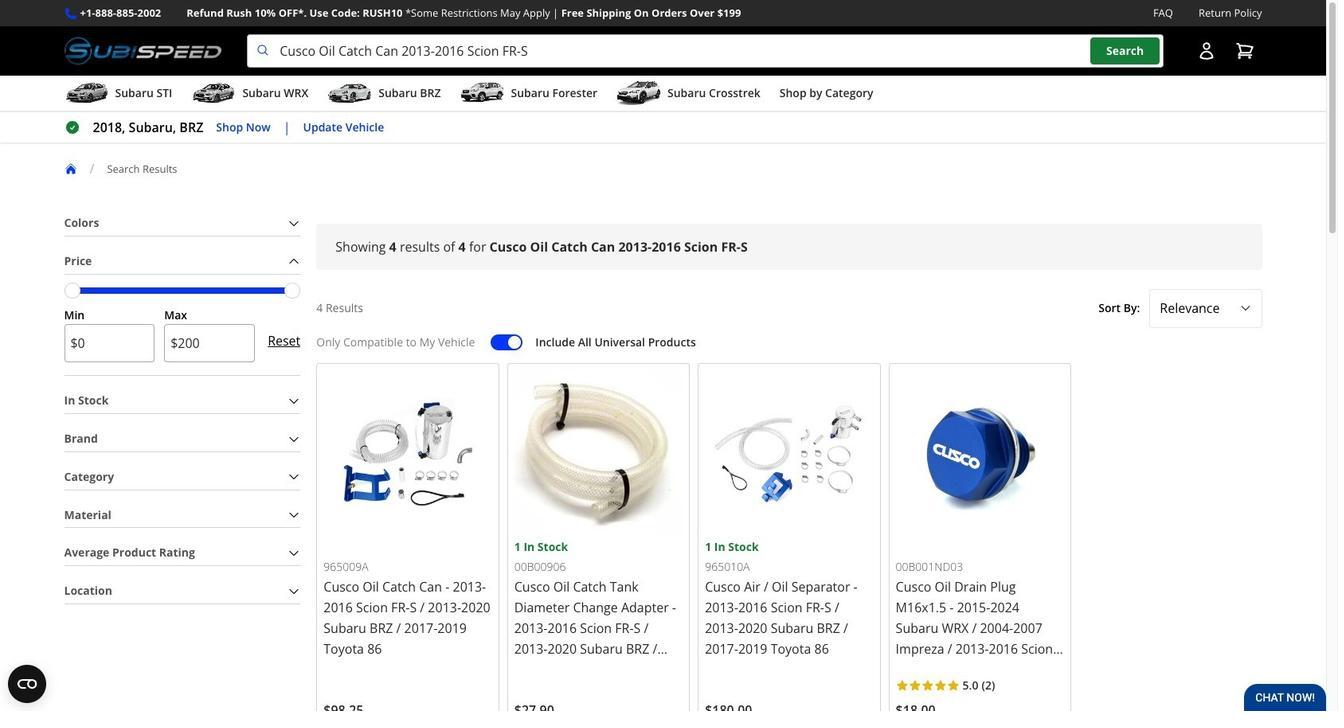 Task type: describe. For each thing, give the bounding box(es) containing it.
select... image
[[1240, 302, 1252, 315]]

Select... button
[[1150, 289, 1263, 328]]

minimum slider
[[64, 283, 80, 299]]

maximum slider
[[285, 283, 301, 299]]

button image
[[1197, 42, 1217, 61]]

a subaru forester thumbnail image image
[[460, 81, 505, 105]]

home image
[[64, 163, 77, 175]]

a subaru crosstrek thumbnail image image
[[617, 81, 662, 105]]

search input field
[[247, 34, 1164, 68]]

cusco oil catch tank diameter change adapter - 2013-2016 scion fr-s / 2013-2020 subaru brz / 2017-2019 toyota 86 image
[[515, 370, 683, 539]]

open widget image
[[8, 665, 46, 704]]



Task type: vqa. For each thing, say whether or not it's contained in the screenshot.
Full
no



Task type: locate. For each thing, give the bounding box(es) containing it.
cusco oil drain plug m16x1.5 - 2015-2024 subaru wrx / 2004-2007 impreza / 2013-2016 scion fr-s / 2013-2024 subaru brz / 2017-2020 toyota 86 image
[[896, 370, 1065, 539]]

a subaru brz thumbnail image image
[[328, 81, 372, 105]]

a subaru wrx thumbnail image image
[[192, 81, 236, 105]]

None text field
[[164, 325, 255, 363]]

cusco air / oil separator - 2013-2016 scion fr-s / 2013-2020 subaru brz / 2017-2019 toyota 86 image
[[705, 370, 874, 539]]

None text field
[[64, 325, 155, 363]]

subispeed logo image
[[64, 34, 222, 68]]

a subaru sti thumbnail image image
[[64, 81, 109, 105]]

cusco oil catch can - 2013-2016 scion fr-s / 2013-2020 subaru brz / 2017-2019 toyota 86 image
[[324, 370, 492, 539]]



